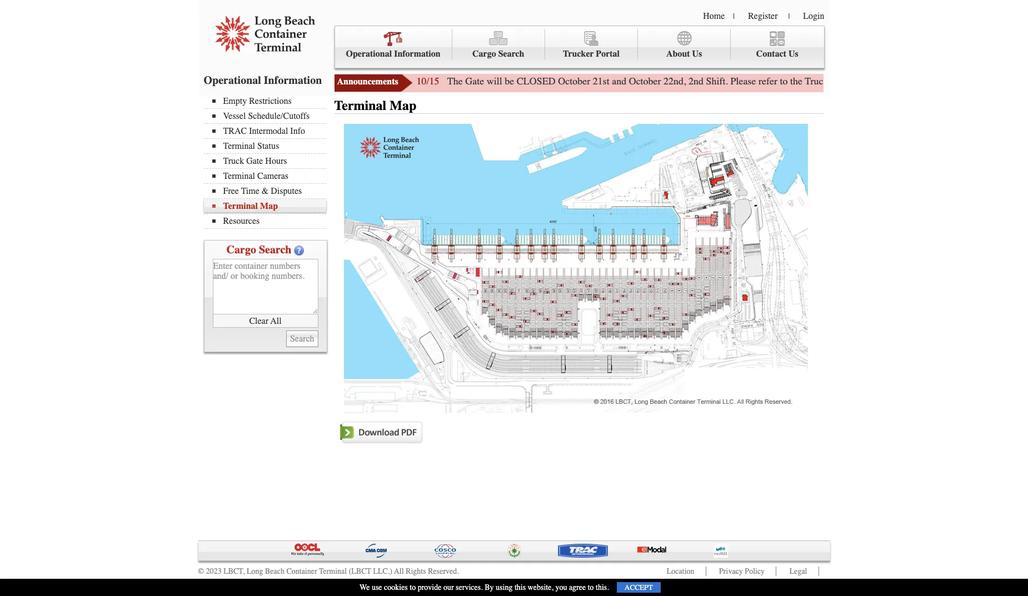 Task type: describe. For each thing, give the bounding box(es) containing it.
we
[[360, 583, 370, 593]]

home
[[704, 11, 725, 21]]

about us link
[[639, 29, 732, 60]]

empty restrictions vessel schedule/cutoffs trac intermodal info terminal status truck gate hours terminal cameras free time & disputes terminal map resources
[[223, 96, 310, 226]]

rights
[[406, 567, 426, 577]]

1 | from the left
[[734, 12, 735, 21]]

trucker portal
[[563, 49, 620, 59]]

use
[[372, 583, 382, 593]]

information inside operational information link
[[394, 49, 441, 59]]

long
[[247, 567, 263, 577]]

be
[[505, 75, 515, 87]]

2023
[[206, 567, 222, 577]]

the
[[448, 75, 463, 87]]

vessel
[[223, 111, 246, 121]]

0 horizontal spatial cargo
[[227, 244, 256, 256]]

agree
[[569, 583, 586, 593]]

schedule/cutoffs
[[248, 111, 310, 121]]

reserved.
[[428, 567, 459, 577]]

website,
[[528, 583, 554, 593]]

cookies
[[384, 583, 408, 593]]

policy
[[745, 567, 765, 577]]

terminal left (lbct
[[319, 567, 347, 577]]

1 horizontal spatial gate
[[466, 75, 485, 87]]

10/15
[[417, 75, 440, 87]]

21st
[[593, 75, 610, 87]]

© 2023 lbct, long beach container terminal (lbct llc.) all rights reserved.
[[198, 567, 459, 577]]

resources
[[223, 216, 260, 226]]

clear all
[[249, 316, 282, 326]]

web
[[880, 75, 897, 87]]

you
[[556, 583, 568, 593]]

empty
[[223, 96, 247, 106]]

intermodal
[[249, 126, 288, 136]]

trucker portal link
[[546, 29, 639, 60]]

clear all button
[[213, 315, 318, 328]]

2 october from the left
[[629, 75, 662, 87]]

1 horizontal spatial to
[[588, 583, 594, 593]]

22nd,
[[664, 75, 687, 87]]

menu bar containing empty restrictions
[[204, 95, 332, 229]]

about
[[667, 49, 691, 59]]

provide
[[418, 583, 442, 593]]

lbct,
[[224, 567, 245, 577]]

(lbct
[[349, 567, 372, 577]]

2 for from the left
[[1012, 75, 1024, 87]]

please
[[731, 75, 757, 87]]

cargo search inside "link"
[[473, 49, 525, 59]]

will
[[487, 75, 503, 87]]

contact us link
[[732, 29, 825, 60]]

accept
[[625, 584, 653, 592]]

and
[[612, 75, 627, 87]]

shift.
[[707, 75, 729, 87]]

terminal up free
[[223, 171, 255, 181]]

contact us
[[757, 49, 799, 59]]

register
[[749, 11, 778, 21]]

login
[[804, 11, 825, 21]]

vessel schedule/cutoffs link
[[212, 111, 326, 121]]

free
[[223, 186, 239, 196]]

contact
[[757, 49, 787, 59]]

disputes
[[271, 186, 302, 196]]

info
[[291, 126, 305, 136]]

register link
[[749, 11, 778, 21]]

further
[[935, 75, 962, 87]]

terminal map link
[[212, 201, 326, 211]]

cargo search link
[[453, 29, 546, 60]]

©
[[198, 567, 204, 577]]

terminal map
[[335, 98, 417, 113]]

&
[[262, 186, 269, 196]]

terminal cameras link
[[212, 171, 326, 181]]

Enter container numbers and/ or booking numbers.  text field
[[213, 259, 318, 315]]

truck gate hours link
[[212, 156, 326, 166]]

refer
[[759, 75, 778, 87]]

using
[[496, 583, 513, 593]]

this.
[[596, 583, 609, 593]]

map inside empty restrictions vessel schedule/cutoffs trac intermodal info terminal status truck gate hours terminal cameras free time & disputes terminal map resources
[[260, 201, 278, 211]]

empty restrictions link
[[212, 96, 326, 106]]

the
[[791, 75, 803, 87]]

legal link
[[790, 567, 808, 577]]

time
[[241, 186, 260, 196]]

home link
[[704, 11, 725, 21]]

truck inside empty restrictions vessel schedule/cutoffs trac intermodal info terminal status truck gate hours terminal cameras free time & disputes terminal map resources
[[223, 156, 244, 166]]

we use cookies to provide our services. by using this website, you agree to this.
[[360, 583, 609, 593]]

us for contact us
[[789, 49, 799, 59]]

by
[[485, 583, 494, 593]]

page
[[899, 75, 918, 87]]

operational inside operational information link
[[346, 49, 392, 59]]

beach
[[265, 567, 285, 577]]

container
[[287, 567, 317, 577]]

trac intermodal info link
[[212, 126, 326, 136]]

location
[[667, 567, 695, 577]]

1 for from the left
[[921, 75, 932, 87]]



Task type: vqa. For each thing, say whether or not it's contained in the screenshot.
bottommost operational information
yes



Task type: locate. For each thing, give the bounding box(es) containing it.
operational information link
[[335, 29, 453, 60]]

clear
[[249, 316, 269, 326]]

terminal down the announcements
[[335, 98, 387, 113]]

this
[[515, 583, 526, 593]]

llc.)
[[373, 567, 393, 577]]

truck
[[806, 75, 829, 87], [223, 156, 244, 166]]

0 vertical spatial all
[[271, 316, 282, 326]]

menu bar containing operational information
[[335, 26, 825, 68]]

0 horizontal spatial information
[[264, 74, 322, 87]]

to down rights
[[410, 583, 416, 593]]

october
[[559, 75, 591, 87], [629, 75, 662, 87]]

operational information up the announcements
[[346, 49, 441, 59]]

0 horizontal spatial truck
[[223, 156, 244, 166]]

2 horizontal spatial gate
[[832, 75, 850, 87]]

1 october from the left
[[559, 75, 591, 87]]

to left the
[[781, 75, 788, 87]]

operational information
[[346, 49, 441, 59], [204, 74, 322, 87]]

search inside "link"
[[499, 49, 525, 59]]

truck down 'trac' at the top left
[[223, 156, 244, 166]]

cargo inside "link"
[[473, 49, 497, 59]]

0 vertical spatial cargo
[[473, 49, 497, 59]]

2nd
[[689, 75, 704, 87]]

cargo search
[[473, 49, 525, 59], [227, 244, 292, 256]]

1 horizontal spatial october
[[629, 75, 662, 87]]

closed
[[517, 75, 556, 87]]

map up resources 'link'
[[260, 201, 278, 211]]

1 vertical spatial truck
[[223, 156, 244, 166]]

cargo
[[473, 49, 497, 59], [227, 244, 256, 256]]

terminal status link
[[212, 141, 326, 151]]

1 horizontal spatial map
[[390, 98, 417, 113]]

0 vertical spatial operational
[[346, 49, 392, 59]]

0 vertical spatial information
[[394, 49, 441, 59]]

1 horizontal spatial for
[[1012, 75, 1024, 87]]

1 vertical spatial cargo
[[227, 244, 256, 256]]

terminal up resources
[[223, 201, 258, 211]]

0 vertical spatial map
[[390, 98, 417, 113]]

october left 21st
[[559, 75, 591, 87]]

1 horizontal spatial search
[[499, 49, 525, 59]]

terminal
[[335, 98, 387, 113], [223, 141, 255, 151], [223, 171, 255, 181], [223, 201, 258, 211], [319, 567, 347, 577]]

services.
[[456, 583, 483, 593]]

map down the announcements
[[390, 98, 417, 113]]

all inside clear all button
[[271, 316, 282, 326]]

0 horizontal spatial |
[[734, 12, 735, 21]]

operational up the announcements
[[346, 49, 392, 59]]

0 horizontal spatial map
[[260, 201, 278, 211]]

1 vertical spatial search
[[259, 244, 292, 256]]

1 horizontal spatial operational
[[346, 49, 392, 59]]

0 horizontal spatial to
[[410, 583, 416, 593]]

status
[[258, 141, 279, 151]]

1 horizontal spatial cargo
[[473, 49, 497, 59]]

accept button
[[617, 583, 661, 593]]

1 us from the left
[[693, 49, 703, 59]]

0 vertical spatial operational information
[[346, 49, 441, 59]]

to
[[781, 75, 788, 87], [410, 583, 416, 593], [588, 583, 594, 593]]

t
[[1026, 75, 1029, 87]]

gate inside empty restrictions vessel schedule/cutoffs trac intermodal info terminal status truck gate hours terminal cameras free time & disputes terminal map resources
[[246, 156, 263, 166]]

trac
[[223, 126, 247, 136]]

free time & disputes link
[[212, 186, 326, 196]]

1 horizontal spatial |
[[789, 12, 791, 21]]

portal
[[596, 49, 620, 59]]

| right home link
[[734, 12, 735, 21]]

privacy policy link
[[720, 567, 765, 577]]

None submit
[[286, 331, 318, 348]]

0 horizontal spatial all
[[271, 316, 282, 326]]

10/15 the gate will be closed october 21st and october 22nd, 2nd shift. please refer to the truck gate hours web page for further gate details for t
[[417, 75, 1029, 87]]

1 horizontal spatial operational information
[[346, 49, 441, 59]]

gate
[[964, 75, 981, 87]]

cameras
[[258, 171, 289, 181]]

trucker
[[563, 49, 594, 59]]

details
[[984, 75, 1010, 87]]

0 horizontal spatial operational
[[204, 74, 261, 87]]

hours up cameras
[[265, 156, 287, 166]]

1 vertical spatial menu bar
[[204, 95, 332, 229]]

0 vertical spatial search
[[499, 49, 525, 59]]

operational
[[346, 49, 392, 59], [204, 74, 261, 87]]

for right "page"
[[921, 75, 932, 87]]

login link
[[804, 11, 825, 21]]

2 horizontal spatial to
[[781, 75, 788, 87]]

1 vertical spatial cargo search
[[227, 244, 292, 256]]

1 horizontal spatial cargo search
[[473, 49, 525, 59]]

information
[[394, 49, 441, 59], [264, 74, 322, 87]]

1 horizontal spatial hours
[[853, 75, 877, 87]]

1 vertical spatial all
[[394, 567, 404, 577]]

1 vertical spatial hours
[[265, 156, 287, 166]]

operational information inside menu bar
[[346, 49, 441, 59]]

us right contact
[[789, 49, 799, 59]]

hours
[[853, 75, 877, 87], [265, 156, 287, 166]]

2 us from the left
[[789, 49, 799, 59]]

cargo up the will
[[473, 49, 497, 59]]

0 horizontal spatial menu bar
[[204, 95, 332, 229]]

0 vertical spatial hours
[[853, 75, 877, 87]]

menu bar
[[335, 26, 825, 68], [204, 95, 332, 229]]

to left the 'this.'
[[588, 583, 594, 593]]

1 horizontal spatial us
[[789, 49, 799, 59]]

search up be
[[499, 49, 525, 59]]

cargo search down resources 'link'
[[227, 244, 292, 256]]

operational up empty
[[204, 74, 261, 87]]

privacy policy
[[720, 567, 765, 577]]

our
[[444, 583, 454, 593]]

terminal down 'trac' at the top left
[[223, 141, 255, 151]]

search
[[499, 49, 525, 59], [259, 244, 292, 256]]

gate
[[466, 75, 485, 87], [832, 75, 850, 87], [246, 156, 263, 166]]

0 horizontal spatial search
[[259, 244, 292, 256]]

1 vertical spatial operational information
[[204, 74, 322, 87]]

us right the about
[[693, 49, 703, 59]]

information up 10/15
[[394, 49, 441, 59]]

for left t
[[1012, 75, 1024, 87]]

all right clear
[[271, 316, 282, 326]]

privacy
[[720, 567, 744, 577]]

2 | from the left
[[789, 12, 791, 21]]

1 vertical spatial operational
[[204, 74, 261, 87]]

1 horizontal spatial information
[[394, 49, 441, 59]]

1 vertical spatial information
[[264, 74, 322, 87]]

0 horizontal spatial gate
[[246, 156, 263, 166]]

0 horizontal spatial cargo search
[[227, 244, 292, 256]]

information up restrictions
[[264, 74, 322, 87]]

hours left web
[[853, 75, 877, 87]]

0 horizontal spatial us
[[693, 49, 703, 59]]

all
[[271, 316, 282, 326], [394, 567, 404, 577]]

0 vertical spatial cargo search
[[473, 49, 525, 59]]

1 horizontal spatial menu bar
[[335, 26, 825, 68]]

| left login link
[[789, 12, 791, 21]]

0 horizontal spatial october
[[559, 75, 591, 87]]

resources link
[[212, 216, 326, 226]]

0 horizontal spatial hours
[[265, 156, 287, 166]]

0 horizontal spatial for
[[921, 75, 932, 87]]

0 vertical spatial truck
[[806, 75, 829, 87]]

operational information up empty restrictions link in the left of the page
[[204, 74, 322, 87]]

map
[[390, 98, 417, 113], [260, 201, 278, 211]]

about us
[[667, 49, 703, 59]]

1 horizontal spatial truck
[[806, 75, 829, 87]]

cargo search up the will
[[473, 49, 525, 59]]

1 vertical spatial map
[[260, 201, 278, 211]]

location link
[[667, 567, 695, 577]]

announcements
[[337, 77, 399, 87]]

us
[[693, 49, 703, 59], [789, 49, 799, 59]]

all right llc.)
[[394, 567, 404, 577]]

restrictions
[[249, 96, 292, 106]]

us for about us
[[693, 49, 703, 59]]

1 horizontal spatial all
[[394, 567, 404, 577]]

hours inside empty restrictions vessel schedule/cutoffs trac intermodal info terminal status truck gate hours terminal cameras free time & disputes terminal map resources
[[265, 156, 287, 166]]

search down resources 'link'
[[259, 244, 292, 256]]

truck right the
[[806, 75, 829, 87]]

0 vertical spatial menu bar
[[335, 26, 825, 68]]

legal
[[790, 567, 808, 577]]

0 horizontal spatial operational information
[[204, 74, 322, 87]]

october right and
[[629, 75, 662, 87]]

cargo down resources
[[227, 244, 256, 256]]



